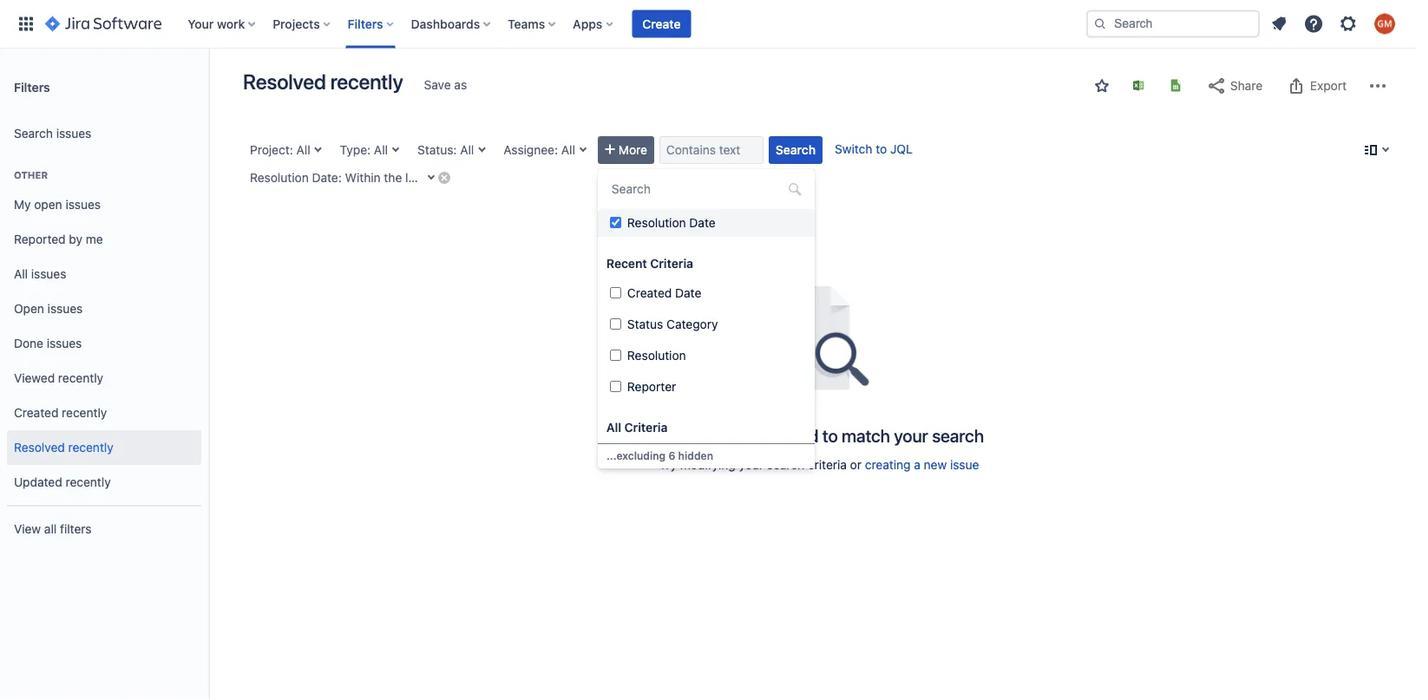 Task type: vqa. For each thing, say whether or not it's contained in the screenshot.
Assignee: All
yes



Task type: locate. For each thing, give the bounding box(es) containing it.
all criteria
[[607, 420, 668, 435]]

projects
[[273, 16, 320, 31]]

recently up the "created recently"
[[58, 371, 103, 385]]

all for project: all
[[296, 143, 310, 157]]

...excluding 6 hidden
[[607, 450, 713, 462]]

apps
[[573, 16, 603, 31]]

issues for search issues
[[56, 126, 91, 141]]

search for search issues
[[14, 126, 53, 141]]

resolution inside recent criteria element
[[627, 348, 686, 363]]

resolution
[[250, 171, 309, 185], [627, 216, 686, 230], [627, 348, 686, 363]]

resolved up the updated
[[14, 440, 65, 455]]

to
[[876, 142, 887, 156], [822, 425, 838, 446]]

6
[[669, 450, 675, 462]]

open issues link
[[7, 292, 201, 326]]

by
[[69, 232, 82, 247]]

2 vertical spatial resolution
[[627, 348, 686, 363]]

0 horizontal spatial filters
[[14, 80, 50, 94]]

create button
[[632, 10, 691, 38]]

week
[[437, 171, 467, 185]]

your profile and settings image
[[1375, 13, 1395, 34]]

done issues
[[14, 336, 82, 351]]

date:
[[312, 171, 342, 185]]

save as
[[424, 78, 467, 92]]

1 horizontal spatial resolved recently
[[243, 69, 403, 94]]

recently for updated recently link
[[66, 475, 111, 490]]

resolved recently link
[[7, 430, 201, 465]]

1 vertical spatial your
[[739, 458, 764, 472]]

created inside recent criteria element
[[627, 286, 672, 300]]

the
[[384, 171, 402, 185]]

0 vertical spatial search
[[14, 126, 53, 141]]

search up issue
[[932, 425, 984, 446]]

resolved recently inside other 'group'
[[14, 440, 113, 455]]

0 horizontal spatial created
[[14, 406, 58, 420]]

Search field
[[1086, 10, 1260, 38], [607, 177, 806, 201]]

no
[[654, 425, 676, 446]]

all for status: all
[[460, 143, 474, 157]]

search up default icon
[[776, 143, 816, 157]]

project:
[[250, 143, 293, 157]]

filters right projects dropdown button
[[348, 16, 383, 31]]

last
[[405, 171, 425, 185]]

project: all
[[250, 143, 310, 157]]

created
[[627, 286, 672, 300], [14, 406, 58, 420]]

0 vertical spatial to
[[876, 142, 887, 156]]

0 horizontal spatial resolved
[[14, 440, 65, 455]]

0 horizontal spatial search
[[767, 458, 805, 472]]

projects button
[[267, 10, 337, 38]]

1 vertical spatial resolved recently
[[14, 440, 113, 455]]

dashboards
[[411, 16, 480, 31]]

date
[[689, 216, 716, 230], [675, 286, 702, 300]]

0 vertical spatial created
[[627, 286, 672, 300]]

all up open
[[14, 267, 28, 281]]

view all filters link
[[7, 512, 201, 547]]

0 horizontal spatial resolved recently
[[14, 440, 113, 455]]

filters
[[348, 16, 383, 31], [14, 80, 50, 94]]

resolved recently down projects dropdown button
[[243, 69, 403, 94]]

recently inside viewed recently link
[[58, 371, 103, 385]]

recently inside updated recently link
[[66, 475, 111, 490]]

other group
[[7, 151, 201, 505]]

date up category on the top of the page
[[675, 286, 702, 300]]

filters up search issues
[[14, 80, 50, 94]]

my open issues
[[14, 198, 101, 212]]

1 vertical spatial to
[[822, 425, 838, 446]]

0 vertical spatial your
[[894, 425, 928, 446]]

1 horizontal spatial search
[[932, 425, 984, 446]]

remove criteria image
[[437, 171, 451, 184]]

created inside other 'group'
[[14, 406, 58, 420]]

recently down created recently link
[[68, 440, 113, 455]]

resolution down 'project: all'
[[250, 171, 309, 185]]

assignee:
[[504, 143, 558, 157]]

all right type:
[[374, 143, 388, 157]]

resolved down projects at the left top of the page
[[243, 69, 326, 94]]

recently
[[330, 69, 403, 94], [58, 371, 103, 385], [62, 406, 107, 420], [68, 440, 113, 455], [66, 475, 111, 490]]

switch to jql
[[835, 142, 913, 156]]

all right assignee:
[[561, 143, 575, 157]]

0 horizontal spatial to
[[822, 425, 838, 446]]

criteria up the ...excluding
[[624, 420, 668, 435]]

to up criteria
[[822, 425, 838, 446]]

create
[[642, 16, 681, 31]]

issues
[[56, 126, 91, 141], [66, 198, 101, 212], [31, 267, 66, 281], [47, 302, 83, 316], [47, 336, 82, 351], [680, 425, 729, 446]]

1 vertical spatial resolved
[[14, 440, 65, 455]]

recently down filters dropdown button
[[330, 69, 403, 94]]

all right project:
[[296, 143, 310, 157]]

1 vertical spatial search
[[776, 143, 816, 157]]

date inside recent criteria element
[[675, 286, 702, 300]]

switch to jql link
[[835, 142, 913, 156]]

date up the recent criteria
[[689, 216, 716, 230]]

1 vertical spatial resolution
[[627, 216, 686, 230]]

your up a
[[894, 425, 928, 446]]

issues for no issues were found to match your search
[[680, 425, 729, 446]]

status category
[[627, 317, 718, 331]]

search button
[[769, 136, 823, 164]]

resolved recently
[[243, 69, 403, 94], [14, 440, 113, 455]]

all right status:
[[460, 143, 474, 157]]

resolved inside other 'group'
[[14, 440, 65, 455]]

recently down resolved recently link
[[66, 475, 111, 490]]

modifying
[[680, 458, 736, 472]]

all
[[296, 143, 310, 157], [374, 143, 388, 157], [460, 143, 474, 157], [561, 143, 575, 157], [14, 267, 28, 281], [607, 420, 621, 435]]

settings image
[[1338, 13, 1359, 34]]

created for created recently
[[14, 406, 58, 420]]

none checkbox inside recent criteria element
[[610, 381, 621, 392]]

resolution up the reporter
[[627, 348, 686, 363]]

search
[[932, 425, 984, 446], [767, 458, 805, 472]]

0 horizontal spatial search
[[14, 126, 53, 141]]

more button
[[598, 136, 654, 164]]

search inside button
[[776, 143, 816, 157]]

search
[[14, 126, 53, 141], [776, 143, 816, 157]]

recently inside resolved recently link
[[68, 440, 113, 455]]

0 vertical spatial filters
[[348, 16, 383, 31]]

1 vertical spatial filters
[[14, 80, 50, 94]]

1 vertical spatial search field
[[607, 177, 806, 201]]

notifications image
[[1269, 13, 1290, 34]]

1 horizontal spatial your
[[894, 425, 928, 446]]

criteria
[[650, 256, 693, 271], [624, 420, 668, 435]]

1 vertical spatial date
[[675, 286, 702, 300]]

updated
[[14, 475, 62, 490]]

filters inside filters dropdown button
[[348, 16, 383, 31]]

my open issues link
[[7, 187, 201, 222]]

search down found
[[767, 458, 805, 472]]

jira software image
[[45, 13, 162, 34], [45, 13, 162, 34]]

your down the were
[[739, 458, 764, 472]]

None checkbox
[[610, 381, 621, 392]]

all issues link
[[7, 257, 201, 292]]

to left jql
[[876, 142, 887, 156]]

created for created date
[[627, 286, 672, 300]]

1 horizontal spatial resolved
[[243, 69, 326, 94]]

0 horizontal spatial search field
[[607, 177, 806, 201]]

your
[[894, 425, 928, 446], [739, 458, 764, 472]]

status
[[627, 317, 663, 331]]

found
[[774, 425, 819, 446]]

recently down viewed recently link
[[62, 406, 107, 420]]

0 vertical spatial criteria
[[650, 256, 693, 271]]

1 horizontal spatial search
[[776, 143, 816, 157]]

created down the recent criteria
[[627, 286, 672, 300]]

all for assignee: all
[[561, 143, 575, 157]]

recently inside created recently link
[[62, 406, 107, 420]]

banner
[[0, 0, 1416, 49]]

1 vertical spatial created
[[14, 406, 58, 420]]

share
[[1230, 79, 1263, 93]]

teams button
[[503, 10, 562, 38]]

export button
[[1277, 72, 1355, 100]]

export
[[1310, 79, 1347, 93]]

criteria for all criteria
[[624, 420, 668, 435]]

search field down search issues using keywords 'text box'
[[607, 177, 806, 201]]

search up other
[[14, 126, 53, 141]]

1 vertical spatial criteria
[[624, 420, 668, 435]]

updated recently link
[[7, 465, 201, 500]]

search field up "open in google sheets" image
[[1086, 10, 1260, 38]]

0 vertical spatial date
[[689, 216, 716, 230]]

date for created date
[[675, 286, 702, 300]]

help image
[[1303, 13, 1324, 34]]

None checkbox
[[610, 217, 621, 228], [610, 287, 621, 299], [610, 318, 621, 330], [610, 350, 621, 361], [610, 217, 621, 228], [610, 287, 621, 299], [610, 318, 621, 330], [610, 350, 621, 361]]

primary element
[[10, 0, 1086, 48]]

share link
[[1198, 72, 1271, 100]]

open
[[14, 302, 44, 316]]

1 horizontal spatial created
[[627, 286, 672, 300]]

0 vertical spatial resolution
[[250, 171, 309, 185]]

resolution up the recent criteria
[[627, 216, 686, 230]]

1 horizontal spatial filters
[[348, 16, 383, 31]]

resolved recently up updated recently at the left bottom of page
[[14, 440, 113, 455]]

date for resolution date
[[689, 216, 716, 230]]

issues for done issues
[[47, 336, 82, 351]]

criteria up created date
[[650, 256, 693, 271]]

all for type: all
[[374, 143, 388, 157]]

1 horizontal spatial search field
[[1086, 10, 1260, 38]]

switch
[[835, 142, 873, 156]]

created down viewed
[[14, 406, 58, 420]]



Task type: describe. For each thing, give the bounding box(es) containing it.
category
[[667, 317, 718, 331]]

issues for open issues
[[47, 302, 83, 316]]

try
[[659, 458, 677, 472]]

issue
[[950, 458, 979, 472]]

viewed
[[14, 371, 55, 385]]

resolution for date:
[[250, 171, 309, 185]]

search issues link
[[7, 116, 201, 151]]

reported
[[14, 232, 66, 247]]

me
[[86, 232, 103, 247]]

1 vertical spatial search
[[767, 458, 805, 472]]

assignee: all
[[504, 143, 575, 157]]

all
[[44, 522, 57, 536]]

resolution date: within the last 1 week
[[250, 171, 467, 185]]

open
[[34, 198, 62, 212]]

recent
[[607, 256, 647, 271]]

teams
[[508, 16, 545, 31]]

no issues were found to match your search
[[654, 425, 984, 446]]

updated recently
[[14, 475, 111, 490]]

recent criteria element
[[598, 279, 815, 403]]

were
[[733, 425, 770, 446]]

open in google sheets image
[[1169, 79, 1183, 92]]

recently for created recently link
[[62, 406, 107, 420]]

within
[[345, 171, 381, 185]]

search issues
[[14, 126, 91, 141]]

banner containing your work
[[0, 0, 1416, 49]]

recent criteria
[[607, 256, 693, 271]]

0 vertical spatial resolved
[[243, 69, 326, 94]]

more
[[619, 143, 647, 157]]

reported by me
[[14, 232, 103, 247]]

view all filters
[[14, 522, 92, 536]]

apps button
[[568, 10, 620, 38]]

filters button
[[342, 10, 401, 38]]

done
[[14, 336, 43, 351]]

my
[[14, 198, 31, 212]]

work
[[217, 16, 245, 31]]

recently for resolved recently link
[[68, 440, 113, 455]]

1 horizontal spatial to
[[876, 142, 887, 156]]

your
[[188, 16, 214, 31]]

Search issues using keywords text field
[[659, 136, 764, 164]]

a
[[914, 458, 921, 472]]

viewed recently link
[[7, 361, 201, 396]]

appswitcher icon image
[[16, 13, 36, 34]]

created recently
[[14, 406, 107, 420]]

criteria for recent criteria
[[650, 256, 693, 271]]

small image
[[1095, 79, 1109, 93]]

dashboards button
[[406, 10, 497, 38]]

1
[[429, 171, 434, 185]]

all inside all issues link
[[14, 267, 28, 281]]

0 vertical spatial search field
[[1086, 10, 1260, 38]]

created recently link
[[7, 396, 201, 430]]

filters
[[60, 522, 92, 536]]

other
[[14, 170, 48, 181]]

criteria
[[808, 458, 847, 472]]

search for search
[[776, 143, 816, 157]]

creating
[[865, 458, 911, 472]]

try modifying your search criteria or creating a new issue
[[659, 458, 979, 472]]

reported by me link
[[7, 222, 201, 257]]

search image
[[1093, 17, 1107, 31]]

...excluding
[[607, 450, 666, 462]]

your work
[[188, 16, 245, 31]]

or
[[850, 458, 862, 472]]

save
[[424, 78, 451, 92]]

status: all
[[417, 143, 474, 157]]

save as button
[[415, 71, 476, 99]]

status:
[[417, 143, 457, 157]]

sidebar navigation image
[[189, 69, 227, 104]]

recently for viewed recently link
[[58, 371, 103, 385]]

0 vertical spatial search
[[932, 425, 984, 446]]

resolution date
[[627, 216, 716, 230]]

resolution for date
[[627, 216, 686, 230]]

hidden
[[678, 450, 713, 462]]

open issues
[[14, 302, 83, 316]]

viewed recently
[[14, 371, 103, 385]]

as
[[454, 78, 467, 92]]

issues for all issues
[[31, 267, 66, 281]]

reporter
[[627, 380, 676, 394]]

type: all
[[340, 143, 388, 157]]

new
[[924, 458, 947, 472]]

jql
[[890, 142, 913, 156]]

type:
[[340, 143, 371, 157]]

default image
[[788, 182, 802, 196]]

all up the ...excluding
[[607, 420, 621, 435]]

done issues link
[[7, 326, 201, 361]]

created date
[[627, 286, 702, 300]]

0 horizontal spatial your
[[739, 458, 764, 472]]

creating a new issue link
[[865, 458, 979, 472]]

0 vertical spatial resolved recently
[[243, 69, 403, 94]]

your work button
[[182, 10, 262, 38]]

match
[[842, 425, 890, 446]]

view
[[14, 522, 41, 536]]

open in microsoft excel image
[[1132, 79, 1145, 92]]



